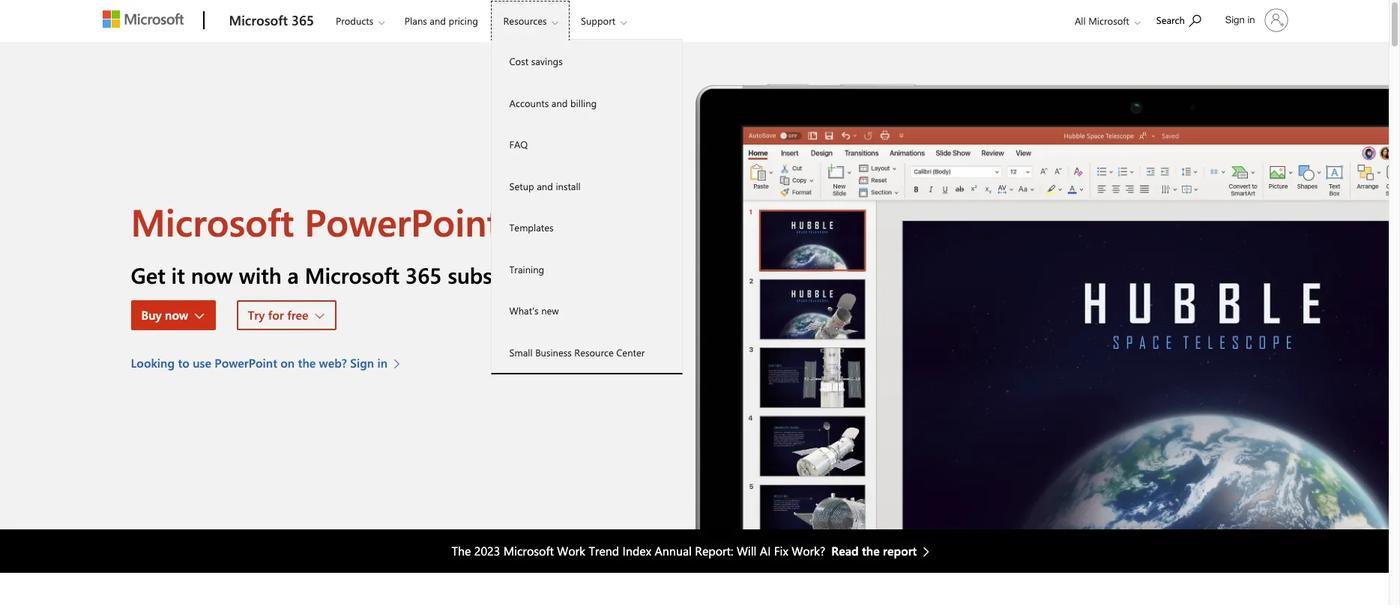 Task type: locate. For each thing, give the bounding box(es) containing it.
plans
[[405, 14, 427, 27]]

2023
[[475, 544, 500, 560]]

resource
[[575, 346, 614, 359]]

buy
[[141, 308, 162, 323]]

0 horizontal spatial now
[[165, 308, 188, 323]]

0 horizontal spatial powerpoint
[[215, 356, 277, 371]]

trend
[[589, 544, 620, 560]]

365
[[292, 11, 314, 29], [406, 261, 442, 290]]

in right web?
[[378, 356, 388, 371]]

the 2023 microsoft work trend index annual report: will ai fix work? read the report
[[452, 544, 918, 560]]

looking to use powerpoint on the web? sign in link
[[131, 355, 408, 373]]

and inside "accounts and billing" link
[[552, 96, 568, 109]]

training link
[[492, 249, 682, 290]]

1 vertical spatial now
[[165, 308, 188, 323]]

faq
[[510, 138, 528, 151]]

1 horizontal spatial 365
[[406, 261, 442, 290]]

and for plans
[[430, 14, 446, 27]]

plans and pricing
[[405, 14, 478, 27]]

0 vertical spatial sign
[[1226, 14, 1246, 25]]

subscription.
[[448, 261, 574, 290]]

business
[[536, 346, 572, 359]]

small
[[510, 346, 533, 359]]

the
[[452, 544, 471, 560]]

templates
[[510, 221, 554, 234]]

sign in
[[1226, 14, 1256, 25]]

0 vertical spatial the
[[298, 356, 316, 371]]

1 horizontal spatial sign
[[1226, 14, 1246, 25]]

ai
[[760, 544, 771, 560]]

looking
[[131, 356, 175, 371]]

cost savings link
[[492, 40, 682, 82]]

powerpoint
[[305, 197, 501, 247], [215, 356, 277, 371]]

try
[[248, 308, 265, 323]]

index
[[623, 544, 652, 560]]

savings
[[532, 55, 563, 67]]

and right setup
[[537, 180, 553, 192]]

Search search field
[[1150, 2, 1217, 36]]

microsoft image
[[102, 10, 183, 28]]

new
[[542, 304, 559, 317]]

in inside 'link'
[[378, 356, 388, 371]]

pricing
[[449, 14, 478, 27]]

will
[[737, 544, 757, 560]]

the
[[298, 356, 316, 371], [863, 544, 880, 560]]

0 horizontal spatial sign
[[350, 356, 374, 371]]

0 horizontal spatial 365
[[292, 11, 314, 29]]

1 vertical spatial in
[[378, 356, 388, 371]]

work?
[[792, 544, 826, 560]]

search
[[1157, 13, 1186, 26]]

use
[[193, 356, 211, 371]]

1 vertical spatial powerpoint
[[215, 356, 277, 371]]

powerpoint left on
[[215, 356, 277, 371]]

0 horizontal spatial in
[[378, 356, 388, 371]]

training
[[510, 263, 545, 276]]

0 horizontal spatial the
[[298, 356, 316, 371]]

1 horizontal spatial in
[[1248, 14, 1256, 25]]

read the report link
[[832, 543, 938, 561]]

sign
[[1226, 14, 1246, 25], [350, 356, 374, 371]]

support button
[[569, 1, 639, 41]]

for
[[268, 308, 284, 323]]

and
[[430, 14, 446, 27], [552, 96, 568, 109], [537, 180, 553, 192]]

1 vertical spatial and
[[552, 96, 568, 109]]

1 vertical spatial sign
[[350, 356, 374, 371]]

in right search search field
[[1248, 14, 1256, 25]]

what's
[[510, 304, 539, 317]]

cost savings
[[510, 55, 563, 67]]

powerpoint inside 'link'
[[215, 356, 277, 371]]

1 horizontal spatial now
[[191, 261, 233, 290]]

0 vertical spatial now
[[191, 261, 233, 290]]

sign right web?
[[350, 356, 374, 371]]

2 vertical spatial and
[[537, 180, 553, 192]]

1 vertical spatial the
[[863, 544, 880, 560]]

microsoft inside dropdown button
[[1089, 14, 1130, 27]]

1 horizontal spatial powerpoint
[[305, 197, 501, 247]]

and right plans
[[430, 14, 446, 27]]

the right 'read'
[[863, 544, 880, 560]]

0 vertical spatial and
[[430, 14, 446, 27]]

sign right search search field
[[1226, 14, 1246, 25]]

templates link
[[492, 207, 682, 249]]

and for setup
[[537, 180, 553, 192]]

powerpoint up the get it now with a microsoft 365 subscription.
[[305, 197, 501, 247]]

in
[[1248, 14, 1256, 25], [378, 356, 388, 371]]

on
[[281, 356, 295, 371]]

and inside plans and pricing 'link'
[[430, 14, 446, 27]]

now right the buy
[[165, 308, 188, 323]]

plans and pricing link
[[398, 1, 485, 37]]

and inside setup and install link
[[537, 180, 553, 192]]

microsoft
[[229, 11, 288, 29], [1089, 14, 1130, 27], [131, 197, 294, 247], [305, 261, 400, 290], [504, 544, 554, 560]]

microsoft 365 link
[[222, 1, 322, 41]]

the right on
[[298, 356, 316, 371]]

1 vertical spatial 365
[[406, 261, 442, 290]]

try for free
[[248, 308, 309, 323]]

now right it on the left top of the page
[[191, 261, 233, 290]]

fix
[[775, 544, 789, 560]]

setup and install link
[[492, 165, 682, 207]]

now
[[191, 261, 233, 290], [165, 308, 188, 323]]

small business resource center link
[[492, 332, 682, 373]]

it
[[171, 261, 185, 290]]

and left billing at left top
[[552, 96, 568, 109]]

get
[[131, 261, 165, 290]]

products button
[[323, 1, 397, 41]]

search button
[[1150, 2, 1209, 36]]



Task type: vqa. For each thing, say whether or not it's contained in the screenshot.
fix
yes



Task type: describe. For each thing, give the bounding box(es) containing it.
small business resource center
[[510, 346, 645, 359]]

try for free button
[[237, 301, 336, 331]]

microsoft 365
[[229, 11, 314, 29]]

billing
[[571, 96, 597, 109]]

0 vertical spatial in
[[1248, 14, 1256, 25]]

center
[[617, 346, 645, 359]]

sign in link
[[1217, 2, 1295, 38]]

accounts and billing
[[510, 96, 597, 109]]

with
[[239, 261, 282, 290]]

looking to use powerpoint on the web? sign in
[[131, 356, 388, 371]]

buy now
[[141, 308, 188, 323]]

all microsoft
[[1075, 14, 1130, 27]]

free
[[287, 308, 309, 323]]

the inside 'link'
[[298, 356, 316, 371]]

0 vertical spatial 365
[[292, 11, 314, 29]]

what's new
[[510, 304, 559, 317]]

and for accounts
[[552, 96, 568, 109]]

buy now button
[[131, 301, 216, 331]]

all microsoft button
[[1063, 1, 1149, 41]]

accounts
[[510, 96, 549, 109]]

now inside dropdown button
[[165, 308, 188, 323]]

setup
[[510, 180, 534, 192]]

0 vertical spatial powerpoint
[[305, 197, 501, 247]]

install
[[556, 180, 581, 192]]

a
[[288, 261, 299, 290]]

to
[[178, 356, 190, 371]]

accounts and billing link
[[492, 82, 682, 124]]

faq link
[[492, 124, 682, 165]]

annual
[[655, 544, 692, 560]]

1 horizontal spatial the
[[863, 544, 880, 560]]

device screen showing a presentation open in powerpoint image
[[695, 42, 1390, 531]]

resources button
[[491, 1, 570, 41]]

what's new link
[[492, 290, 682, 332]]

microsoft powerpoint
[[131, 197, 501, 247]]

cost
[[510, 55, 529, 67]]

sign inside 'link'
[[350, 356, 374, 371]]

get it now with a microsoft 365 subscription.
[[131, 261, 574, 290]]

read
[[832, 544, 859, 560]]

web?
[[319, 356, 347, 371]]

support
[[581, 14, 616, 27]]

work
[[557, 544, 586, 560]]

report
[[884, 544, 918, 560]]

products
[[336, 14, 374, 27]]

report:
[[695, 544, 734, 560]]

setup and install
[[510, 180, 581, 192]]

resources
[[504, 14, 547, 27]]

all
[[1075, 14, 1086, 27]]



